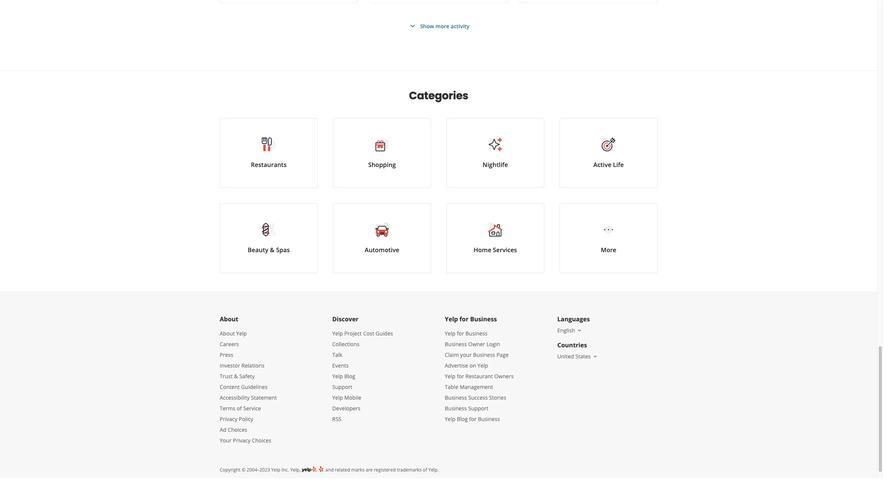 Task type: describe. For each thing, give the bounding box(es) containing it.
owners
[[494, 373, 514, 381]]

careers link
[[220, 341, 239, 348]]

ad
[[220, 427, 226, 434]]

claim your business page link
[[445, 352, 509, 359]]

active
[[594, 161, 612, 169]]

restaurants
[[251, 161, 287, 169]]

nightlife link
[[446, 118, 544, 188]]

content guidelines link
[[220, 384, 268, 391]]

more
[[436, 22, 449, 30]]

about yelp careers press investor relations trust & safety content guidelines accessibility statement terms of service privacy policy ad choices your privacy choices
[[220, 330, 277, 445]]

press
[[220, 352, 233, 359]]

restaurants link
[[220, 118, 318, 188]]

yelp up yelp for business link
[[445, 315, 458, 324]]

yelp for business
[[445, 315, 497, 324]]

support link
[[332, 384, 352, 391]]

business support link
[[445, 405, 488, 413]]

stories
[[489, 395, 506, 402]]

yelp for business business owner login claim your business page advertise on yelp yelp for restaurant owners table management business success stories business support yelp blog for business
[[445, 330, 514, 423]]

yelp for business link
[[445, 330, 488, 338]]

english button
[[557, 327, 583, 335]]

automotive
[[365, 246, 399, 255]]

categories
[[409, 88, 468, 103]]

yelp inside about yelp careers press investor relations trust & safety content guidelines accessibility statement terms of service privacy policy ad choices your privacy choices
[[236, 330, 247, 338]]

active life link
[[560, 118, 658, 188]]

yelp project cost guides link
[[332, 330, 393, 338]]

and
[[326, 467, 334, 474]]

statement
[[251, 395, 277, 402]]

more
[[601, 246, 617, 255]]

rss link
[[332, 416, 342, 423]]

yelp burst image
[[319, 467, 324, 473]]

yelp blog for business link
[[445, 416, 500, 423]]

owner
[[468, 341, 485, 348]]

for up yelp for business link
[[460, 315, 469, 324]]

safety
[[239, 373, 255, 381]]

beauty & spas
[[248, 246, 290, 255]]

automotive link
[[333, 204, 431, 274]]

home services link
[[446, 204, 544, 274]]

cost
[[363, 330, 374, 338]]

claim
[[445, 352, 459, 359]]

category navigation section navigation
[[212, 71, 665, 292]]

united
[[557, 353, 574, 361]]

service
[[243, 405, 261, 413]]

©
[[242, 467, 246, 474]]

blog inside yelp for business business owner login claim your business page advertise on yelp yelp for restaurant owners table management business success stories business support yelp blog for business
[[457, 416, 468, 423]]

collections link
[[332, 341, 360, 348]]

business down table
[[445, 395, 467, 402]]

0 vertical spatial privacy
[[220, 416, 237, 423]]

16 chevron down v2 image
[[592, 354, 598, 360]]

& inside about yelp careers press investor relations trust & safety content guidelines accessibility statement terms of service privacy policy ad choices your privacy choices
[[234, 373, 238, 381]]

explore recent activity section section
[[214, 0, 664, 70]]

relations
[[242, 363, 264, 370]]

business up yelp blog for business link
[[445, 405, 467, 413]]

yelp down the support link
[[332, 395, 343, 402]]

24 chevron down v2 image
[[408, 21, 417, 31]]

management
[[460, 384, 493, 391]]

policy
[[239, 416, 253, 423]]

copyright
[[220, 467, 241, 474]]

yelp down "business support" link
[[445, 416, 456, 423]]

business up yelp for business link
[[470, 315, 497, 324]]

activity
[[451, 22, 470, 30]]

yelp mobile link
[[332, 395, 361, 402]]

about yelp link
[[220, 330, 247, 338]]

life
[[613, 161, 624, 169]]

guidelines
[[241, 384, 268, 391]]

investor
[[220, 363, 240, 370]]

,
[[316, 467, 319, 474]]

talk
[[332, 352, 342, 359]]

careers
[[220, 341, 239, 348]]

yelp project cost guides collections talk events yelp blog support yelp mobile developers rss
[[332, 330, 393, 423]]

trust
[[220, 373, 233, 381]]

success
[[468, 395, 488, 402]]

registered
[[374, 467, 396, 474]]

active life
[[594, 161, 624, 169]]

& inside category navigation section navigation
[[270, 246, 275, 255]]

show more activity
[[420, 22, 470, 30]]

shopping
[[368, 161, 396, 169]]

yelp for restaurant owners link
[[445, 373, 514, 381]]



Task type: vqa. For each thing, say whether or not it's contained in the screenshot.
the Stories
yes



Task type: locate. For each thing, give the bounding box(es) containing it.
business down owner
[[473, 352, 495, 359]]

discover
[[332, 315, 359, 324]]

of
[[237, 405, 242, 413], [423, 467, 427, 474]]

languages
[[557, 315, 590, 324]]

about inside about yelp careers press investor relations trust & safety content guidelines accessibility statement terms of service privacy policy ad choices your privacy choices
[[220, 330, 235, 338]]

of up "privacy policy" link
[[237, 405, 242, 413]]

about up careers
[[220, 330, 235, 338]]

yelp
[[445, 315, 458, 324], [236, 330, 247, 338], [332, 330, 343, 338], [445, 330, 456, 338], [478, 363, 488, 370], [332, 373, 343, 381], [445, 373, 456, 381], [332, 395, 343, 402], [445, 416, 456, 423], [271, 467, 280, 474]]

ad choices link
[[220, 427, 247, 434]]

1 vertical spatial of
[[423, 467, 427, 474]]

and related marks are registered trademarks of yelp.
[[324, 467, 439, 474]]

yelp up collections
[[332, 330, 343, 338]]

for down "business support" link
[[469, 416, 477, 423]]

home services
[[474, 246, 517, 255]]

beauty & spas link
[[220, 204, 318, 274]]

related
[[335, 467, 350, 474]]

services
[[493, 246, 517, 255]]

yelp,
[[290, 467, 301, 474]]

support inside yelp for business business owner login claim your business page advertise on yelp yelp for restaurant owners table management business success stories business support yelp blog for business
[[468, 405, 488, 413]]

0 vertical spatial blog
[[344, 373, 355, 381]]

1 horizontal spatial &
[[270, 246, 275, 255]]

copyright © 2004–2023 yelp inc. yelp,
[[220, 467, 301, 474]]

yelp left inc.
[[271, 467, 280, 474]]

1 horizontal spatial support
[[468, 405, 488, 413]]

0 horizontal spatial blog
[[344, 373, 355, 381]]

table
[[445, 384, 458, 391]]

0 vertical spatial choices
[[228, 427, 247, 434]]

yelp up careers
[[236, 330, 247, 338]]

2004–2023
[[247, 467, 270, 474]]

home
[[474, 246, 491, 255]]

business owner login link
[[445, 341, 500, 348]]

blog inside yelp project cost guides collections talk events yelp blog support yelp mobile developers rss
[[344, 373, 355, 381]]

1 vertical spatial privacy
[[233, 438, 251, 445]]

login
[[487, 341, 500, 348]]

about up about yelp link
[[220, 315, 238, 324]]

for up business owner login link
[[457, 330, 464, 338]]

terms
[[220, 405, 235, 413]]

table management link
[[445, 384, 493, 391]]

yelp down events link
[[332, 373, 343, 381]]

more link
[[560, 204, 658, 274]]

events link
[[332, 363, 349, 370]]

support down yelp blog link on the left bottom of the page
[[332, 384, 352, 391]]

are
[[366, 467, 373, 474]]

nightlife
[[483, 161, 508, 169]]

your privacy choices link
[[220, 438, 271, 445]]

&
[[270, 246, 275, 255], [234, 373, 238, 381]]

0 vertical spatial &
[[270, 246, 275, 255]]

0 horizontal spatial &
[[234, 373, 238, 381]]

states
[[576, 353, 591, 361]]

show more activity button
[[408, 21, 470, 31]]

yelp logo image
[[302, 467, 316, 474]]

business down stories
[[478, 416, 500, 423]]

business
[[470, 315, 497, 324], [466, 330, 488, 338], [445, 341, 467, 348], [473, 352, 495, 359], [445, 395, 467, 402], [445, 405, 467, 413], [478, 416, 500, 423]]

0 horizontal spatial of
[[237, 405, 242, 413]]

mobile
[[344, 395, 361, 402]]

developers link
[[332, 405, 361, 413]]

0 vertical spatial about
[[220, 315, 238, 324]]

marks
[[351, 467, 365, 474]]

rss
[[332, 416, 342, 423]]

0 horizontal spatial choices
[[228, 427, 247, 434]]

inc.
[[282, 467, 289, 474]]

yelp.
[[428, 467, 439, 474]]

business up claim
[[445, 341, 467, 348]]

yelp right on
[[478, 363, 488, 370]]

yelp up claim
[[445, 330, 456, 338]]

your
[[460, 352, 472, 359]]

1 vertical spatial about
[[220, 330, 235, 338]]

0 horizontal spatial support
[[332, 384, 352, 391]]

choices
[[228, 427, 247, 434], [252, 438, 271, 445]]

trust & safety link
[[220, 373, 255, 381]]

of left yelp.
[[423, 467, 427, 474]]

on
[[470, 363, 476, 370]]

support down success
[[468, 405, 488, 413]]

privacy
[[220, 416, 237, 423], [233, 438, 251, 445]]

1 vertical spatial &
[[234, 373, 238, 381]]

business up owner
[[466, 330, 488, 338]]

your
[[220, 438, 231, 445]]

privacy down ad choices link
[[233, 438, 251, 445]]

trademarks
[[397, 467, 422, 474]]

beauty
[[248, 246, 268, 255]]

shopping link
[[333, 118, 431, 188]]

for down advertise
[[457, 373, 464, 381]]

1 horizontal spatial blog
[[457, 416, 468, 423]]

2 about from the top
[[220, 330, 235, 338]]

1 vertical spatial choices
[[252, 438, 271, 445]]

& right trust
[[234, 373, 238, 381]]

events
[[332, 363, 349, 370]]

page
[[497, 352, 509, 359]]

1 horizontal spatial of
[[423, 467, 427, 474]]

united states button
[[557, 353, 598, 361]]

& left the spas
[[270, 246, 275, 255]]

privacy down terms
[[220, 416, 237, 423]]

countries
[[557, 342, 587, 350]]

advertise on yelp link
[[445, 363, 488, 370]]

yelp up table
[[445, 373, 456, 381]]

support inside yelp project cost guides collections talk events yelp blog support yelp mobile developers rss
[[332, 384, 352, 391]]

1 horizontal spatial choices
[[252, 438, 271, 445]]

yelp blog link
[[332, 373, 355, 381]]

business success stories link
[[445, 395, 506, 402]]

blog
[[344, 373, 355, 381], [457, 416, 468, 423]]

1 vertical spatial blog
[[457, 416, 468, 423]]

accessibility
[[220, 395, 250, 402]]

guides
[[376, 330, 393, 338]]

investor relations link
[[220, 363, 264, 370]]

terms of service link
[[220, 405, 261, 413]]

blog down "business support" link
[[457, 416, 468, 423]]

project
[[344, 330, 362, 338]]

about for about
[[220, 315, 238, 324]]

press link
[[220, 352, 233, 359]]

collections
[[332, 341, 360, 348]]

accessibility statement link
[[220, 395, 277, 402]]

about for about yelp careers press investor relations trust & safety content guidelines accessibility statement terms of service privacy policy ad choices your privacy choices
[[220, 330, 235, 338]]

developers
[[332, 405, 361, 413]]

of inside about yelp careers press investor relations trust & safety content guidelines accessibility statement terms of service privacy policy ad choices your privacy choices
[[237, 405, 242, 413]]

blog up the support link
[[344, 373, 355, 381]]

choices down policy
[[252, 438, 271, 445]]

0 vertical spatial of
[[237, 405, 242, 413]]

spas
[[276, 246, 290, 255]]

restaurant
[[466, 373, 493, 381]]

16 chevron down v2 image
[[577, 328, 583, 334]]

0 vertical spatial support
[[332, 384, 352, 391]]

1 about from the top
[[220, 315, 238, 324]]

choices down "privacy policy" link
[[228, 427, 247, 434]]

english
[[557, 327, 575, 335]]

1 vertical spatial support
[[468, 405, 488, 413]]

for
[[460, 315, 469, 324], [457, 330, 464, 338], [457, 373, 464, 381], [469, 416, 477, 423]]

advertise
[[445, 363, 468, 370]]

content
[[220, 384, 240, 391]]



